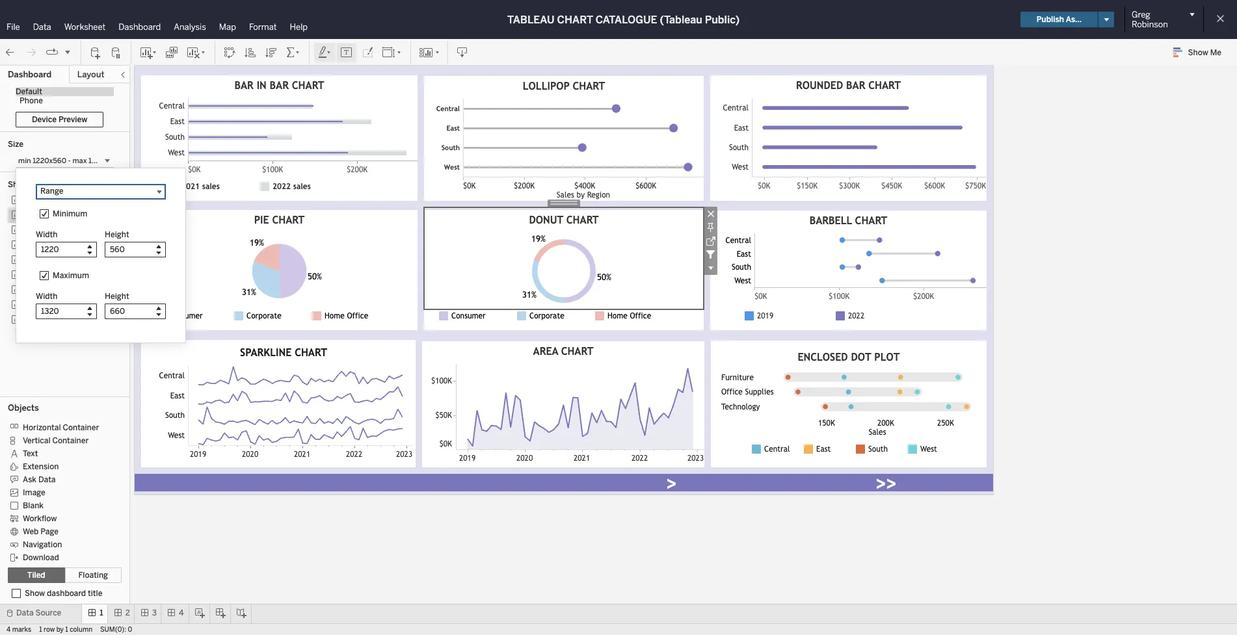 Task type: describe. For each thing, give the bounding box(es) containing it.
home office for first corporate option from left's home office option
[[325, 312, 368, 321]]

show me
[[1188, 48, 1222, 57]]

south
[[869, 445, 888, 454]]

>> button
[[779, 471, 993, 495]]

marks. press enter to open the view data window.. use arrow keys to navigate data visualization elements. image for area chart
[[456, 364, 705, 450]]

new data source image
[[89, 46, 102, 59]]

donut chart
[[529, 214, 599, 226]]

in
[[257, 79, 267, 92]]

row
[[44, 627, 55, 634]]

east, region. press space to toggle selection. press escape to go back to the left margin. use arrow keys to navigate headers text field for sparkline chart
[[154, 386, 188, 406]]

donut
[[23, 211, 45, 220]]

South, Region. Press Space to toggle selection. Press Escape to go back to the left margin. Use arrow keys to navigate headers text field
[[710, 138, 752, 157]]

west option
[[906, 443, 958, 456]]

page
[[41, 528, 58, 537]]

data inside option
[[38, 475, 56, 485]]

south, region. press space to toggle selection. press escape to go back to the left margin. use arrow keys to navigate headers text field for sparkline chart
[[154, 406, 188, 425]]

download
[[23, 554, 59, 563]]

me
[[1211, 48, 1222, 57]]

enclosed
[[23, 316, 56, 325]]

show for show dashboard title
[[25, 589, 45, 599]]

ask data
[[23, 475, 56, 485]]

fix height image
[[704, 221, 718, 234]]

container for horizontal container
[[63, 423, 99, 433]]

sort segment descending by 0 image
[[265, 46, 278, 59]]

1 horizontal spatial 1
[[65, 627, 68, 634]]

marks. press enter to open the view data window.. use arrow keys to navigate data visualization elements. image for enclosed dot plot
[[775, 370, 980, 415]]

horizontal container
[[23, 423, 99, 433]]

home office option for first corporate option from left
[[310, 310, 388, 323]]

2019 option
[[743, 310, 834, 323]]

workflow option
[[8, 512, 112, 525]]

greg
[[1132, 10, 1151, 20]]

lollipop for lollipop chart
[[523, 80, 570, 92]]

width text field for minimum
[[36, 242, 97, 258]]

2021 sales option
[[167, 180, 258, 193]]

2 home from the left
[[608, 312, 628, 321]]

dot
[[851, 351, 872, 364]]

show me button
[[1168, 42, 1234, 62]]

vertical
[[23, 436, 50, 446]]

min 1220x560 - max 1320x660
[[18, 157, 123, 165]]

marks
[[12, 627, 31, 634]]

marks. press enter to open the view data window.. use arrow keys to navigate data visualization elements. image for sparkline chart
[[188, 366, 413, 446]]

text option
[[8, 447, 112, 460]]

remove from dashboard image
[[704, 207, 718, 221]]

maximum
[[53, 271, 89, 280]]

1 home from the left
[[325, 312, 345, 321]]

data for data source
[[16, 609, 34, 618]]

barbell chart
[[810, 215, 888, 227]]

use as filter image
[[704, 248, 718, 262]]

central, region. press space to toggle selection. press escape to go back to the left margin. use arrow keys to navigate headers text field for bar in bar chart
[[141, 98, 188, 114]]

office for first corporate option from left
[[347, 312, 368, 321]]

preview
[[59, 115, 87, 124]]

worksheet
[[64, 22, 106, 32]]

1 horizontal spatial dashboard
[[119, 22, 161, 32]]

height for maximum
[[105, 292, 129, 301]]

lollipop chart
[[523, 80, 605, 92]]

2021 sales
[[182, 182, 220, 191]]

1320x660
[[89, 157, 123, 165]]

tiled
[[27, 571, 45, 580]]

1 horizontal spatial replay animation image
[[64, 48, 72, 56]]

new worksheet image
[[139, 46, 157, 59]]

rounded
[[23, 256, 56, 265]]

East, Region. Press Space to toggle selection. Press Escape to go back to the left margin. Use arrow keys to navigate headers text field
[[141, 114, 188, 129]]

image
[[23, 488, 45, 498]]

-
[[68, 157, 71, 165]]

2022 option
[[834, 310, 925, 323]]

catalogue
[[596, 13, 657, 26]]

ask
[[23, 475, 36, 485]]

public)
[[705, 13, 740, 26]]

dot
[[58, 316, 71, 325]]

1 bar from the left
[[234, 79, 254, 92]]

map
[[219, 22, 236, 32]]

sparkline chart
[[240, 347, 327, 359]]

device
[[32, 115, 57, 124]]

more options image
[[704, 262, 718, 275]]

default phone
[[16, 87, 43, 105]]

bar in bar chart
[[234, 79, 324, 92]]

objects
[[8, 403, 39, 413]]

marks. press enter to open the view data window.. use arrow keys to navigate data visualization elements. image down donut chart
[[424, 233, 704, 310]]

format
[[249, 22, 277, 32]]

show for show me
[[1188, 48, 1209, 57]]

width text field for maximum
[[36, 304, 97, 319]]

east, region. press space to toggle selection. press escape to go back to the left margin. use arrow keys to navigate headers text field for rounded bar chart
[[710, 118, 752, 138]]

south, region. press space to toggle selection. press escape to go back to the left margin. use arrow keys to navigate headers text field for bar in bar chart
[[141, 129, 188, 145]]

width for minimum
[[36, 230, 57, 239]]

container for vertical container
[[52, 436, 89, 446]]

south, region. press space to toggle selection. press escape to go back to the left margin. use arrow keys to navigate headers text field for lollipop chart
[[424, 138, 463, 157]]

workflow
[[23, 515, 57, 524]]

chart for sparkline chart
[[295, 347, 327, 359]]

navigation
[[23, 541, 62, 550]]

west, region. press space to toggle selection. press escape to go back to the left margin. use arrow keys to navigate headers text field for lollipop chart
[[424, 157, 463, 177]]

central, region. press space to toggle selection. press escape to go back to the left margin. use arrow keys to navigate headers text field for rounded bar chart
[[710, 98, 752, 118]]

3
[[152, 609, 157, 618]]

go to sheet image
[[704, 234, 718, 248]]

2 bar from the left
[[270, 79, 289, 92]]

>>
[[876, 471, 897, 495]]

pie chart
[[254, 214, 305, 226]]

min
[[18, 157, 31, 165]]

text
[[23, 449, 38, 459]]

publish as...
[[1037, 15, 1082, 24]]

enclosed dot plot
[[798, 351, 900, 364]]

office for second corporate option from the left
[[630, 312, 651, 321]]

rounded bar chart
[[796, 79, 901, 92]]

duplicate image
[[165, 46, 178, 59]]

source
[[35, 609, 61, 618]]

donut
[[529, 214, 564, 226]]

pie
[[23, 196, 35, 205]]

layout
[[77, 70, 104, 79]]

web
[[23, 528, 39, 537]]

central, region. press space to toggle selection. press escape to go back to the left margin. use arrow keys to navigate headers text field for barbell chart
[[710, 234, 755, 247]]

device preview
[[32, 115, 87, 124]]

west
[[921, 445, 937, 454]]

3 bar from the left
[[846, 79, 866, 92]]

vertical container
[[23, 436, 89, 446]]

2 corporate from the left
[[530, 312, 565, 321]]

format workbook image
[[361, 46, 374, 59]]

sort segment ascending by 0 image
[[244, 46, 257, 59]]

chart for pie chart
[[272, 214, 305, 226]]

sheets
[[8, 180, 34, 189]]

>
[[666, 471, 677, 495]]

phone
[[20, 96, 43, 105]]

east option
[[802, 443, 854, 456]]

marks. press enter to open the view data window.. use arrow keys to navigate data visualization elements. image down pie chart
[[141, 233, 418, 310]]

navigation option
[[8, 538, 112, 551]]

tableau
[[507, 13, 555, 26]]

area
[[533, 345, 558, 358]]

Office Supplies, Category. Press Space to toggle selection. Press Escape to go back to the left margin. Use arrow keys to navigate headers text field
[[718, 385, 775, 399]]

extension
[[23, 462, 59, 472]]



Task type: vqa. For each thing, say whether or not it's contained in the screenshot.
topmost the Dashboard
yes



Task type: locate. For each thing, give the bounding box(es) containing it.
South, Region. Press Space to toggle selection. Press Escape to go back to the left margin. Use arrow keys to navigate headers text field
[[141, 129, 188, 145], [424, 138, 463, 157], [710, 261, 755, 274], [154, 406, 188, 425]]

2022 for 2022
[[848, 312, 865, 321]]

bar left in
[[23, 241, 36, 250]]

area chart
[[533, 345, 594, 358]]

container up vertical container option
[[63, 423, 99, 433]]

2021
[[182, 182, 200, 191]]

marks. press enter to open the view data window.. use arrow keys to navigate data visualization elements. image
[[188, 98, 418, 161], [752, 98, 987, 178], [463, 99, 704, 178], [141, 233, 418, 310], [424, 233, 704, 310], [755, 234, 987, 288], [456, 364, 705, 450], [188, 366, 413, 446], [775, 370, 980, 415]]

0 horizontal spatial show
[[25, 589, 45, 599]]

marks. press enter to open the view data window.. use arrow keys to navigate data visualization elements. image down plot
[[775, 370, 980, 415]]

sparkline
[[23, 286, 67, 295], [240, 347, 292, 359]]

barbell inside list box
[[23, 226, 59, 235]]

collapse image
[[119, 71, 127, 79]]

south, region. press space to toggle selection. press escape to go back to the left margin. use arrow keys to navigate headers text field for barbell chart
[[710, 261, 755, 274]]

0 horizontal spatial office
[[347, 312, 368, 321]]

marks. press enter to open the view data window.. use arrow keys to navigate data visualization elements. image for rounded bar chart
[[752, 98, 987, 178]]

blank
[[23, 501, 44, 511]]

2 sales from the left
[[293, 182, 311, 191]]

2022 sales
[[273, 182, 311, 191]]

marks. press enter to open the view data window.. use arrow keys to navigate data visualization elements. image down bar in bar chart
[[188, 98, 418, 161]]

list box
[[8, 193, 122, 393]]

data up marks
[[16, 609, 34, 618]]

bar
[[23, 241, 36, 250], [46, 241, 58, 250], [58, 256, 70, 265]]

marks. press enter to open the view data window.. use arrow keys to navigate data visualization elements. image down sparkline chart
[[188, 366, 413, 446]]

0 vertical spatial sparkline
[[23, 286, 67, 295]]

1 horizontal spatial 4
[[179, 609, 184, 618]]

Central, Region. Press Space to toggle selection. Press Escape to go back to the left margin. Use arrow keys to navigate headers text field
[[710, 98, 752, 118], [710, 234, 755, 247], [154, 366, 188, 386]]

0 vertical spatial lollipop
[[523, 80, 570, 92]]

4 left marks
[[7, 627, 11, 634]]

sparkline for sparkline chart
[[240, 347, 292, 359]]

west, region. press space to toggle selection. press escape to go back to the left margin. use arrow keys to navigate headers text field for barbell chart
[[710, 274, 755, 288]]

1 right the by on the left of page
[[65, 627, 68, 634]]

container
[[63, 423, 99, 433], [52, 436, 89, 446]]

1 horizontal spatial corporate option
[[515, 310, 593, 323]]

application containing >
[[130, 65, 1236, 603]]

1 horizontal spatial corporate
[[530, 312, 565, 321]]

1 consumer from the left
[[169, 312, 203, 321]]

show left me
[[1188, 48, 1209, 57]]

marks. press enter to open the view data window.. use arrow keys to navigate data visualization elements. image down rounded bar chart
[[752, 98, 987, 178]]

1 vertical spatial height
[[105, 292, 129, 301]]

highlight image
[[317, 46, 332, 59]]

0 horizontal spatial sales
[[202, 182, 220, 191]]

home office option for second corporate option from the left
[[593, 310, 671, 323]]

marks. press enter to open the view data window.. use arrow keys to navigate data visualization elements. image for lollipop chart
[[463, 99, 704, 178]]

web page option
[[8, 525, 112, 538]]

sparkline inside application
[[240, 347, 292, 359]]

corporate
[[247, 312, 282, 321], [530, 312, 565, 321]]

consumer
[[169, 312, 203, 321], [452, 312, 486, 321]]

0 vertical spatial width
[[36, 230, 57, 239]]

1 width from the top
[[36, 230, 57, 239]]

central
[[764, 445, 790, 454]]

marks. press enter to open the view data window.. use arrow keys to navigate data visualization elements. image for barbell chart
[[755, 234, 987, 288]]

max
[[72, 157, 87, 165]]

1 for 1 row by 1 column
[[39, 627, 42, 634]]

corporate option up sparkline chart
[[232, 310, 310, 323]]

1 office from the left
[[347, 312, 368, 321]]

as...
[[1066, 15, 1082, 24]]

1 horizontal spatial show
[[1188, 48, 1209, 57]]

1 width text field from the top
[[36, 242, 97, 258]]

1 corporate option from the left
[[232, 310, 310, 323]]

pie
[[254, 214, 269, 226]]

1 horizontal spatial home office option
[[593, 310, 671, 323]]

data source
[[16, 609, 61, 618]]

(tableau
[[660, 13, 703, 26]]

lollipop for lollipop
[[23, 271, 61, 280]]

Height text field
[[105, 242, 166, 258]]

dashboard up new worksheet image
[[119, 22, 161, 32]]

corporate option up area
[[515, 310, 593, 323]]

1 down title
[[100, 609, 103, 618]]

replay animation image
[[46, 46, 59, 59], [64, 48, 72, 56]]

2022 for 2022 sales
[[273, 182, 291, 191]]

0 horizontal spatial corporate option
[[232, 310, 310, 323]]

4 for 4 marks
[[7, 627, 11, 634]]

0 horizontal spatial bar
[[234, 79, 254, 92]]

central, region. press space to toggle selection. press escape to go back to the left margin. use arrow keys to navigate headers text field down 'show/hide cards' image
[[424, 99, 463, 118]]

show
[[1188, 48, 1209, 57], [25, 589, 45, 599]]

2022 up dot
[[848, 312, 865, 321]]

chart
[[557, 13, 593, 26], [292, 79, 324, 92], [869, 79, 901, 92], [573, 80, 605, 92], [272, 214, 305, 226], [567, 214, 599, 226], [855, 215, 888, 227], [561, 345, 594, 358], [295, 347, 327, 359]]

2022 sales option
[[258, 180, 349, 193]]

1 vertical spatial width text field
[[36, 304, 97, 319]]

marks. press enter to open the view data window.. use arrow keys to navigate data visualization elements. image for bar in bar chart
[[188, 98, 418, 161]]

1 horizontal spatial barbell
[[810, 215, 852, 227]]

Central, Region. Press Space to toggle selection. Press Escape to go back to the left margin. Use arrow keys to navigate headers text field
[[141, 98, 188, 114], [424, 99, 463, 118]]

0
[[128, 627, 132, 634]]

dashboard up default
[[8, 70, 52, 79]]

width up enclosed
[[36, 292, 57, 301]]

default
[[16, 87, 42, 96]]

togglestate option group
[[8, 568, 122, 584]]

1 vertical spatial show
[[25, 589, 45, 599]]

2 width text field from the top
[[36, 304, 97, 319]]

sales
[[202, 182, 220, 191], [293, 182, 311, 191]]

1 for 1
[[100, 609, 103, 618]]

1 vertical spatial dashboard
[[8, 70, 52, 79]]

2 consumer from the left
[[452, 312, 486, 321]]

central, region. press space to toggle selection. press escape to go back to the left margin. use arrow keys to navigate headers text field for lollipop chart
[[424, 99, 463, 118]]

1 left row
[[39, 627, 42, 634]]

column
[[70, 627, 92, 634]]

0 vertical spatial 2022
[[273, 182, 291, 191]]

download image
[[456, 46, 469, 59]]

show down tiled
[[25, 589, 45, 599]]

by
[[56, 627, 64, 634]]

home office for second corporate option from the left home office option
[[608, 312, 651, 321]]

robinson
[[1132, 20, 1168, 29]]

height
[[105, 230, 129, 239], [105, 292, 129, 301]]

west, region. press space to toggle selection. press escape to go back to the left margin. use arrow keys to navigate headers text field for sparkline chart
[[154, 425, 188, 446]]

4
[[179, 609, 184, 618], [7, 627, 11, 634]]

web page
[[23, 528, 58, 537]]

central option
[[750, 443, 802, 456]]

show/hide cards image
[[419, 46, 440, 59]]

0 horizontal spatial dashboard
[[8, 70, 52, 79]]

2022
[[273, 182, 291, 191], [848, 312, 865, 321]]

redo image
[[25, 46, 38, 59]]

download option
[[8, 551, 112, 564]]

area
[[23, 301, 43, 310]]

1 vertical spatial data
[[38, 475, 56, 485]]

data up redo icon
[[33, 22, 51, 32]]

replay animation image left new data source 'image'
[[64, 48, 72, 56]]

consumer option for first corporate option from left
[[154, 310, 232, 323]]

West, Region. Press Space to toggle selection. Press Escape to go back to the left margin. Use arrow keys to navigate headers text field
[[141, 145, 188, 161], [424, 157, 463, 177], [710, 274, 755, 288], [154, 425, 188, 446]]

1 vertical spatial container
[[52, 436, 89, 446]]

container down the horizontal container
[[52, 436, 89, 446]]

1 vertical spatial 2022
[[848, 312, 865, 321]]

0 horizontal spatial central, region. press space to toggle selection. press escape to go back to the left margin. use arrow keys to navigate headers text field
[[141, 98, 188, 114]]

West, Region. Press Space to toggle selection. Press Escape to go back to the left margin. Use arrow keys to navigate headers text field
[[710, 157, 752, 177]]

1 height from the top
[[105, 230, 129, 239]]

2 consumer option from the left
[[437, 310, 515, 323]]

0 horizontal spatial home
[[325, 312, 345, 321]]

sum(0): 0
[[100, 627, 132, 634]]

height for minimum
[[105, 230, 129, 239]]

application
[[130, 65, 1236, 603]]

1 vertical spatial sparkline
[[240, 347, 292, 359]]

sales up pie chart
[[293, 182, 311, 191]]

size
[[8, 140, 23, 149]]

1 vertical spatial 4
[[7, 627, 11, 634]]

0 vertical spatial height
[[105, 230, 129, 239]]

2 vertical spatial data
[[16, 609, 34, 618]]

data for data
[[33, 22, 51, 32]]

analysis
[[174, 22, 206, 32]]

2019
[[757, 312, 774, 321]]

dashboard
[[47, 589, 86, 599]]

2
[[125, 609, 130, 618]]

2 home office option from the left
[[593, 310, 671, 323]]

pause auto updates image
[[110, 46, 123, 59]]

vertical container option
[[8, 434, 112, 447]]

1 corporate from the left
[[247, 312, 282, 321]]

0 horizontal spatial 1
[[39, 627, 42, 634]]

image option
[[8, 486, 112, 499]]

0 vertical spatial dashboard
[[119, 22, 161, 32]]

bar up maximum
[[58, 256, 70, 265]]

2 height from the top
[[105, 292, 129, 301]]

1 horizontal spatial consumer option
[[437, 310, 515, 323]]

1 horizontal spatial home
[[608, 312, 628, 321]]

bar left in
[[234, 79, 254, 92]]

height up height text field
[[105, 292, 129, 301]]

1 vertical spatial lollipop
[[23, 271, 61, 280]]

chart for area chart
[[561, 345, 594, 358]]

tableau chart catalogue (tableau public)
[[507, 13, 740, 26]]

fit image
[[382, 46, 403, 59]]

0 vertical spatial 4
[[179, 609, 184, 618]]

publish
[[1037, 15, 1064, 24]]

swap rows and columns image
[[223, 46, 236, 59]]

4 for 4
[[179, 609, 184, 618]]

East, Region. Press Space to toggle selection. Press Escape to go back to the left margin. Use arrow keys to navigate headers text field
[[710, 118, 752, 138], [424, 118, 463, 138], [710, 247, 755, 261], [154, 386, 188, 406]]

hide mark labels image
[[340, 46, 353, 59]]

Furniture, Category. Press Space to toggle selection. Press Escape to go back to the left margin. Use arrow keys to navigate headers text field
[[718, 370, 775, 385]]

bar
[[234, 79, 254, 92], [270, 79, 289, 92], [846, 79, 866, 92]]

0 horizontal spatial barbell
[[23, 226, 59, 235]]

objects list box
[[8, 417, 122, 564]]

extension option
[[8, 460, 112, 473]]

0 horizontal spatial corporate
[[247, 312, 282, 321]]

south option
[[854, 443, 906, 456]]

1 vertical spatial central, region. press space to toggle selection. press escape to go back to the left margin. use arrow keys to navigate headers text field
[[710, 234, 755, 247]]

barbell
[[810, 215, 852, 227], [23, 226, 59, 235]]

corporate up sparkline chart
[[247, 312, 282, 321]]

office
[[347, 312, 368, 321], [630, 312, 651, 321]]

0 horizontal spatial consumer option
[[154, 310, 232, 323]]

chart for donut chart
[[567, 214, 599, 226]]

0 horizontal spatial replay animation image
[[46, 46, 59, 59]]

clear sheet image
[[186, 46, 207, 59]]

greg robinson
[[1132, 10, 1168, 29]]

list box containing pie
[[8, 193, 122, 393]]

undo image
[[4, 46, 17, 59]]

0 vertical spatial show
[[1188, 48, 1209, 57]]

sparkline for sparkline
[[23, 286, 67, 295]]

2022 up pie chart
[[273, 182, 291, 191]]

file
[[7, 22, 20, 32]]

blank option
[[8, 499, 112, 512]]

1 horizontal spatial home office
[[608, 312, 651, 321]]

floating
[[78, 571, 108, 580]]

sales for 2022 sales
[[293, 182, 311, 191]]

0 vertical spatial data
[[33, 22, 51, 32]]

Width text field
[[36, 242, 97, 258], [36, 304, 97, 319]]

1 horizontal spatial bar
[[270, 79, 289, 92]]

bar right rounded
[[846, 79, 866, 92]]

0 horizontal spatial consumer
[[169, 312, 203, 321]]

east
[[817, 445, 831, 454]]

1220x560
[[33, 157, 66, 165]]

rounded
[[796, 79, 843, 92]]

Height text field
[[105, 304, 166, 319]]

0 horizontal spatial lollipop
[[23, 271, 61, 280]]

minimum
[[53, 209, 87, 219]]

1 horizontal spatial sparkline
[[240, 347, 292, 359]]

plot
[[875, 351, 900, 364]]

1 horizontal spatial 2022
[[848, 312, 865, 321]]

1 horizontal spatial sales
[[293, 182, 311, 191]]

width up bar in bar
[[36, 230, 57, 239]]

1 horizontal spatial office
[[630, 312, 651, 321]]

1 horizontal spatial lollipop
[[523, 80, 570, 92]]

2 home office from the left
[[608, 312, 651, 321]]

east, region. press space to toggle selection. press escape to go back to the left margin. use arrow keys to navigate headers text field for barbell chart
[[710, 247, 755, 261]]

show inside 'button'
[[1188, 48, 1209, 57]]

> button
[[564, 471, 779, 495]]

enclosed
[[798, 351, 848, 364]]

bar right in
[[270, 79, 289, 92]]

publish as... button
[[1021, 12, 1098, 27]]

corporate up area
[[530, 312, 565, 321]]

ask data option
[[8, 473, 112, 486]]

bar right in
[[46, 241, 58, 250]]

data down extension
[[38, 475, 56, 485]]

1 row by 1 column
[[39, 627, 92, 634]]

marks. press enter to open the view data window.. use arrow keys to navigate data visualization elements. image down "lollipop chart"
[[463, 99, 704, 178]]

0 horizontal spatial home office
[[325, 312, 368, 321]]

home office option
[[310, 310, 388, 323], [593, 310, 671, 323]]

marks. press enter to open the view data window.. use arrow keys to navigate data visualization elements. image down barbell chart
[[755, 234, 987, 288]]

0 horizontal spatial sparkline
[[23, 286, 67, 295]]

0 vertical spatial width text field
[[36, 242, 97, 258]]

help
[[290, 22, 308, 32]]

Technology, Category. Press Space to toggle selection. Press Escape to go back to the left margin. Use arrow keys to navigate headers text field
[[718, 399, 775, 414]]

2 office from the left
[[630, 312, 651, 321]]

home
[[325, 312, 345, 321], [608, 312, 628, 321]]

corporate option
[[232, 310, 310, 323], [515, 310, 593, 323]]

1 horizontal spatial consumer
[[452, 312, 486, 321]]

width for maximum
[[36, 292, 57, 301]]

sales right the 2021
[[202, 182, 220, 191]]

barbell for barbell
[[23, 226, 59, 235]]

marks. press enter to open the view data window.. use arrow keys to navigate data visualization elements. image down area chart
[[456, 364, 705, 450]]

totals image
[[286, 46, 301, 59]]

0 horizontal spatial 4
[[7, 627, 11, 634]]

central, region. press space to toggle selection. press escape to go back to the left margin. use arrow keys to navigate headers text field for sparkline chart
[[154, 366, 188, 386]]

title
[[88, 589, 102, 599]]

2 vertical spatial central, region. press space to toggle selection. press escape to go back to the left margin. use arrow keys to navigate headers text field
[[154, 366, 188, 386]]

2 horizontal spatial 1
[[100, 609, 103, 618]]

central, region. press space to toggle selection. press escape to go back to the left margin. use arrow keys to navigate headers text field down the duplicate image
[[141, 98, 188, 114]]

width
[[36, 230, 57, 239], [36, 292, 57, 301]]

0 vertical spatial central, region. press space to toggle selection. press escape to go back to the left margin. use arrow keys to navigate headers text field
[[710, 98, 752, 118]]

0 horizontal spatial home office option
[[310, 310, 388, 323]]

4 marks
[[7, 627, 31, 634]]

horizontal
[[23, 423, 61, 433]]

west, region. press space to toggle selection. press escape to go back to the left margin. use arrow keys to navigate headers text field for bar in bar chart
[[141, 145, 188, 161]]

1 home office option from the left
[[310, 310, 388, 323]]

rounded bar
[[23, 256, 70, 265]]

2 corporate option from the left
[[515, 310, 593, 323]]

chart for barbell chart
[[855, 215, 888, 227]]

height up height text box
[[105, 230, 129, 239]]

lollipop inside application
[[523, 80, 570, 92]]

barbell for barbell chart
[[810, 215, 852, 227]]

0 vertical spatial container
[[63, 423, 99, 433]]

1 vertical spatial width
[[36, 292, 57, 301]]

replay animation image right redo icon
[[46, 46, 59, 59]]

chart for lollipop chart
[[573, 80, 605, 92]]

consumer option for second corporate option from the left
[[437, 310, 515, 323]]

lollipop
[[523, 80, 570, 92], [23, 271, 61, 280]]

in
[[37, 241, 44, 250]]

2 width from the top
[[36, 292, 57, 301]]

1 horizontal spatial central, region. press space to toggle selection. press escape to go back to the left margin. use arrow keys to navigate headers text field
[[424, 99, 463, 118]]

1 consumer option from the left
[[154, 310, 232, 323]]

4 right 3
[[179, 609, 184, 618]]

data
[[33, 22, 51, 32], [38, 475, 56, 485], [16, 609, 34, 618]]

1 sales from the left
[[202, 182, 220, 191]]

east, region. press space to toggle selection. press escape to go back to the left margin. use arrow keys to navigate headers text field for lollipop chart
[[424, 118, 463, 138]]

consumer option
[[154, 310, 232, 323], [437, 310, 515, 323]]

sum(0):
[[100, 627, 126, 634]]

chart for tableau chart catalogue (tableau public)
[[557, 13, 593, 26]]

device preview button
[[16, 112, 104, 128]]

plot
[[72, 316, 87, 325]]

2 horizontal spatial bar
[[846, 79, 866, 92]]

sales for 2021 sales
[[202, 182, 220, 191]]

barbell inside application
[[810, 215, 852, 227]]

horizontal container option
[[8, 421, 112, 434]]

1 home office from the left
[[325, 312, 368, 321]]

enclosed dot plot
[[23, 316, 87, 325]]

show dashboard title
[[25, 589, 102, 599]]

0 horizontal spatial 2022
[[273, 182, 291, 191]]



